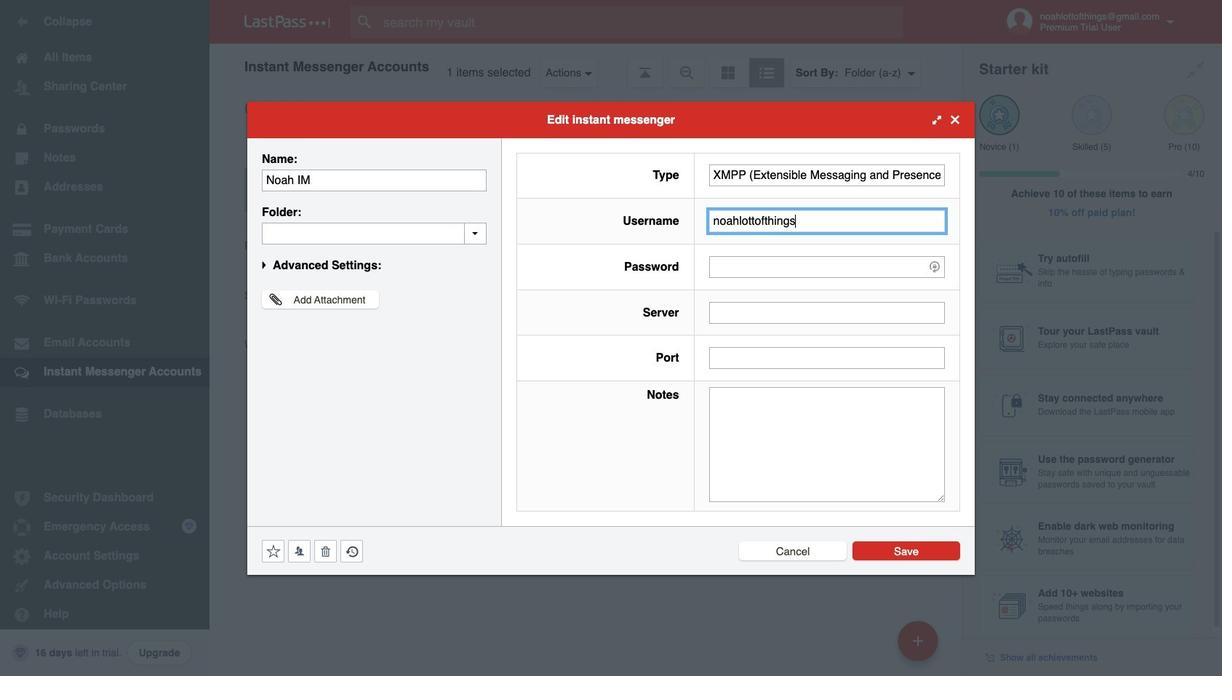 Task type: locate. For each thing, give the bounding box(es) containing it.
None text field
[[709, 165, 946, 187], [262, 169, 487, 191], [262, 222, 487, 244], [709, 302, 946, 324], [709, 347, 946, 369], [709, 165, 946, 187], [262, 169, 487, 191], [262, 222, 487, 244], [709, 302, 946, 324], [709, 347, 946, 369]]

None password field
[[709, 256, 946, 278]]

Search search field
[[351, 6, 932, 38]]

dialog
[[247, 102, 975, 575]]

None text field
[[709, 210, 946, 232], [709, 387, 946, 502], [709, 210, 946, 232], [709, 387, 946, 502]]

main navigation navigation
[[0, 0, 210, 676]]

vault options navigation
[[210, 44, 962, 87]]



Task type: describe. For each thing, give the bounding box(es) containing it.
lastpass image
[[245, 15, 330, 28]]

search my vault text field
[[351, 6, 932, 38]]

new item navigation
[[893, 617, 948, 676]]

new item image
[[914, 636, 924, 646]]



